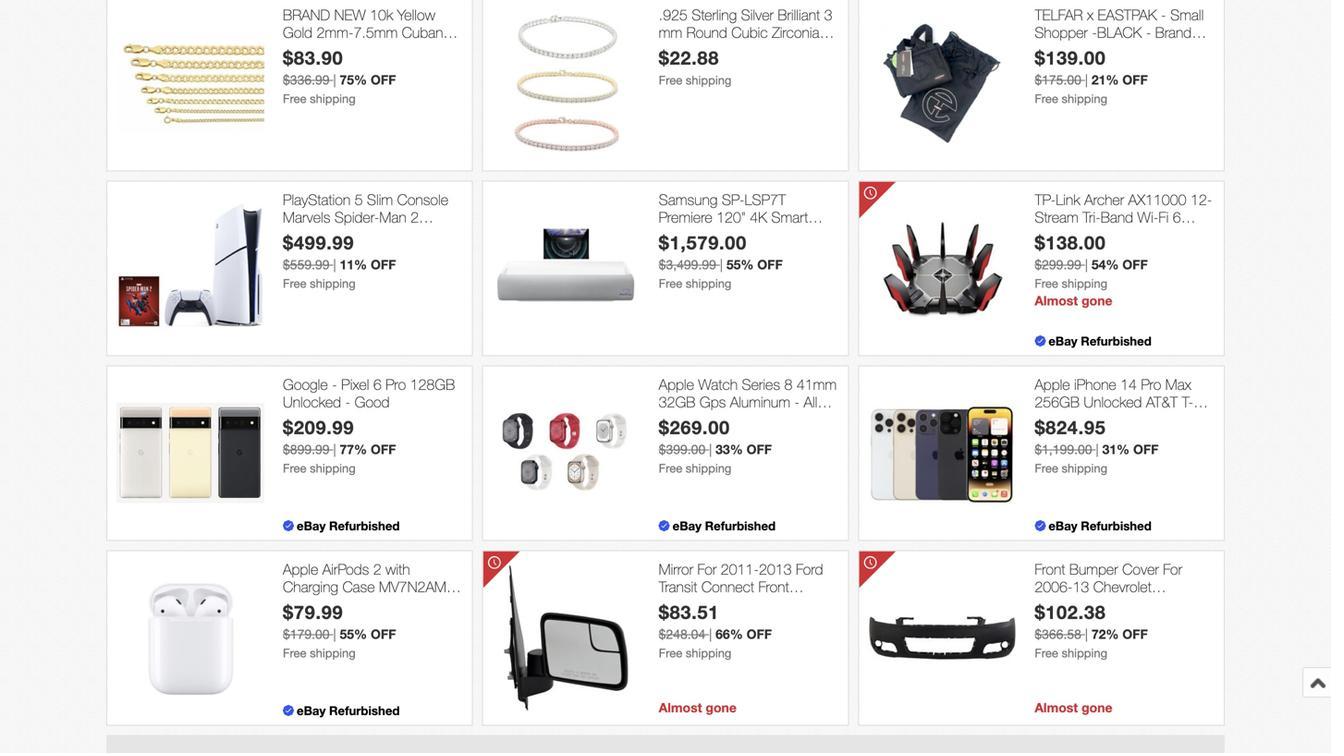 Task type: locate. For each thing, give the bounding box(es) containing it.
free down $336.99
[[283, 92, 307, 106]]

primed
[[1083, 614, 1126, 631]]

ebay refurbished up '2011-'
[[673, 519, 776, 533]]

| inside '$139.00 $175.00 | 21% off free shipping'
[[1085, 72, 1088, 88]]

off right 11%
[[371, 257, 396, 273]]

cover
[[1123, 561, 1159, 578]]

refurbished for $209.99
[[329, 519, 400, 533]]

| right $179.00 at the left of the page
[[333, 627, 336, 642]]

good down t-
[[1158, 411, 1193, 429]]

off for $102.38
[[1123, 627, 1148, 642]]

free down $1,199.00
[[1035, 462, 1059, 476]]

almost inside $138.00 $299.99 | 54% off free shipping almost gone
[[1035, 293, 1078, 309]]

gone up up to 10% off luxury watches save on carter, omega, and more. "image"
[[706, 700, 737, 716]]

for
[[698, 561, 717, 578], [1164, 561, 1183, 578]]

free for $138.00
[[1035, 277, 1059, 291]]

| for $499.99
[[333, 257, 336, 273]]

off inside $138.00 $299.99 | 54% off free shipping almost gone
[[1123, 257, 1148, 273]]

gone down 72%
[[1082, 700, 1113, 716]]

refurbished for $269.00
[[705, 519, 776, 533]]

good down pixel
[[355, 393, 390, 411]]

2
[[411, 209, 419, 226], [373, 561, 382, 578]]

| inside $1,579.00 $3,499.99 | 55% off free shipping
[[720, 257, 723, 273]]

0 horizontal spatial for
[[698, 561, 717, 578]]

off for $83.51
[[747, 627, 772, 642]]

off right the '66%'
[[747, 627, 772, 642]]

shipping inside $79.99 $179.00 | 55% off free shipping
[[310, 647, 356, 661]]

apple inside apple airpods 2 with charging case mv7n2am/a - white - excellent
[[283, 561, 318, 578]]

- left all
[[795, 393, 800, 411]]

almost up up to 10% off luxury watches save on carter, omega, and more. "image"
[[659, 700, 702, 716]]

shipping down the '66%'
[[686, 647, 732, 661]]

77%
[[340, 442, 367, 457]]

off inside the $83.51 $248.04 | 66% off free shipping
[[747, 627, 772, 642]]

shipping inside "$102.38 $366.58 | 72% off free shipping"
[[1062, 647, 1108, 661]]

6 right pixel
[[373, 376, 382, 393]]

0 horizontal spatial pro
[[386, 376, 406, 393]]

free down $399.00
[[659, 462, 683, 476]]

shipping for $102.38
[[1062, 647, 1108, 661]]

0 horizontal spatial good
[[355, 393, 390, 411]]

2 inside the playstation 5 slim console marvels spider-man 2 bundle
[[411, 209, 419, 226]]

0 vertical spatial link
[[317, 41, 342, 59]]

| for $139.00
[[1085, 72, 1088, 88]]

gone
[[1082, 293, 1113, 309], [706, 700, 737, 716], [1082, 700, 1113, 716]]

charging
[[283, 578, 338, 596]]

free inside $1,579.00 $3,499.99 | 55% off free shipping
[[659, 277, 683, 291]]

transit
[[659, 578, 698, 596]]

telfar x eastpak - small shopper -black - brand new - 100% authentic - limited!
[[1035, 6, 1204, 77]]

| left 77%
[[333, 442, 336, 457]]

free for $83.51
[[659, 647, 683, 661]]

shipping down 21%
[[1062, 92, 1108, 106]]

off inside $79.99 $179.00 | 55% off free shipping
[[371, 627, 396, 642]]

ebay refurbished up airpods
[[297, 519, 400, 533]]

apple up the charging
[[283, 561, 318, 578]]

$22.88
[[659, 47, 719, 69]]

free inside "$102.38 $366.58 | 72% off free shipping"
[[1035, 647, 1059, 661]]

$299.99
[[1035, 257, 1082, 273]]

playstation 5 slim console marvels spider-man 2 bundle link
[[283, 191, 463, 244]]

1 horizontal spatial unlocked
[[1084, 393, 1142, 411]]

shipping inside $824.95 $1,199.00 | 31% off free shipping
[[1062, 462, 1108, 476]]

0 horizontal spatial apple
[[283, 561, 318, 578]]

off inside $824.95 $1,199.00 | 31% off free shipping
[[1134, 442, 1159, 457]]

shipping inside '$139.00 $175.00 | 21% off free shipping'
[[1062, 92, 1108, 106]]

off inside google - pixel 6 pro 128gb unlocked - good $209.99 $899.99 | 77% off free shipping
[[371, 442, 396, 457]]

connect
[[702, 578, 755, 596]]

sp- down 4k
[[755, 226, 778, 244]]

75%
[[340, 72, 367, 88]]

good inside google - pixel 6 pro 128gb unlocked - good $209.99 $899.99 | 77% off free shipping
[[355, 393, 390, 411]]

| left the '66%'
[[709, 627, 712, 642]]

gps
[[700, 393, 726, 411]]

shipping down 72%
[[1062, 647, 1108, 661]]

| left 21%
[[1085, 72, 1088, 88]]

100%
[[1077, 41, 1113, 59]]

| left 54%
[[1085, 257, 1088, 273]]

apple iphone 14 pro max 256gb unlocked at&t t- mobile verizon very good condition link
[[1035, 376, 1215, 447]]

ebay for $209.99
[[297, 519, 326, 533]]

| inside $499.99 $559.99 | 11% off free shipping
[[333, 257, 336, 273]]

1 horizontal spatial sp-
[[755, 226, 778, 244]]

31%
[[1103, 442, 1130, 457]]

curb
[[283, 41, 313, 59]]

refurbished up airpods
[[329, 519, 400, 533]]

off inside $1,579.00 $3,499.99 | 55% off free shipping
[[758, 257, 783, 273]]

-
[[1161, 6, 1167, 23], [1092, 24, 1098, 41], [1146, 24, 1152, 41], [1067, 41, 1072, 59], [1196, 41, 1201, 59], [332, 376, 337, 393], [345, 393, 351, 411], [795, 393, 800, 411], [283, 596, 288, 614], [331, 596, 336, 614]]

2 left with
[[373, 561, 382, 578]]

0 horizontal spatial front
[[759, 578, 789, 596]]

6 right fi
[[1173, 209, 1181, 226]]

0 vertical spatial 6
[[1173, 209, 1181, 226]]

impala
[[1138, 596, 1178, 614]]

ebay refurbished for $269.00
[[673, 519, 776, 533]]

2 for from the left
[[1164, 561, 1183, 578]]

ebay up mirror on the bottom of page
[[673, 519, 702, 533]]

free down "$299.99"
[[1035, 277, 1059, 291]]

$1,199.00
[[1035, 442, 1093, 457]]

condition
[[1035, 429, 1094, 447]]

| left the 31%
[[1096, 442, 1099, 457]]

almost down "$299.99"
[[1035, 293, 1078, 309]]

apple airpods 2 with charging case mv7n2am/a - white - excellent link
[[283, 561, 463, 614]]

| inside $824.95 $1,199.00 | 31% off free shipping
[[1096, 442, 1099, 457]]

2013
[[759, 561, 792, 578]]

gone down 54%
[[1082, 293, 1113, 309]]

$248.04
[[659, 627, 706, 642]]

1 for from the left
[[698, 561, 717, 578]]

| left the 75%
[[333, 72, 336, 88]]

| down $1,579.00
[[720, 257, 723, 273]]

$269.00 $399.00 | 33% off free shipping
[[659, 417, 772, 476]]

almost down $366.58
[[1035, 700, 1078, 716]]

tennis
[[659, 41, 698, 59]]

0 vertical spatial 2
[[411, 209, 419, 226]]

ebay up bumper
[[1049, 519, 1078, 533]]

free down $899.99
[[283, 462, 307, 476]]

for right cover
[[1164, 561, 1183, 578]]

marvels
[[283, 209, 330, 226]]

premiere
[[659, 209, 713, 226]]

almost gone down $366.58
[[1035, 700, 1113, 716]]

$79.99
[[283, 602, 343, 624]]

0 horizontal spatial 55%
[[340, 627, 367, 642]]

good
[[355, 393, 390, 411], [1158, 411, 1193, 429]]

router
[[1087, 226, 1128, 244]]

off inside the $269.00 $399.00 | 33% off free shipping
[[747, 442, 772, 457]]

| inside google - pixel 6 pro 128gb unlocked - good $209.99 $899.99 | 77% off free shipping
[[333, 442, 336, 457]]

1 vertical spatial 55%
[[340, 627, 367, 642]]

eastpak
[[1098, 6, 1157, 23]]

$824.95
[[1035, 417, 1106, 439]]

shipping inside $138.00 $299.99 | 54% off free shipping almost gone
[[1062, 277, 1108, 291]]

1 pro from the left
[[386, 376, 406, 393]]

$499.99 $559.99 | 11% off free shipping
[[283, 232, 396, 291]]

link
[[317, 41, 342, 59], [1056, 191, 1081, 208]]

almost gone for $83.51
[[659, 700, 737, 716]]

refurbished up '2011-'
[[705, 519, 776, 533]]

16
[[1118, 596, 1134, 614]]

ebay down $179.00 at the left of the page
[[297, 704, 326, 718]]

free down $248.04 on the bottom of page
[[659, 647, 683, 661]]

shipping inside $499.99 $559.99 | 11% off free shipping
[[310, 277, 356, 291]]

off for $139.00
[[1123, 72, 1148, 88]]

32gb
[[659, 393, 696, 411]]

| inside $138.00 $299.99 | 54% off free shipping almost gone
[[1085, 257, 1088, 273]]

free inside the $83.51 $248.04 | 66% off free shipping
[[659, 647, 683, 661]]

shipping down $179.00 at the left of the page
[[310, 647, 356, 661]]

$138.00
[[1035, 232, 1106, 254]]

55% inside $1,579.00 $3,499.99 | 55% off free shipping
[[727, 257, 754, 273]]

| inside the $83.51 $248.04 | 66% off free shipping
[[709, 627, 712, 642]]

- up brand
[[1161, 6, 1167, 23]]

1 horizontal spatial 2
[[411, 209, 419, 226]]

0 horizontal spatial link
[[317, 41, 342, 59]]

free for $1,579.00
[[659, 277, 683, 291]]

ebay refurbished down $79.99 $179.00 | 55% off free shipping in the left bottom of the page
[[297, 704, 400, 718]]

gone for $83.51
[[706, 700, 737, 716]]

shipping inside the $83.51 $248.04 | 66% off free shipping
[[686, 647, 732, 661]]

off right the 31%
[[1134, 442, 1159, 457]]

mirror for 2011-2013 ford transit connect front passenger side textured black
[[659, 561, 823, 631]]

zirconia
[[772, 24, 820, 41]]

off for $499.99
[[371, 257, 396, 273]]

good inside apple iphone 14 pro max 256gb unlocked at&t t- mobile verizon very good condition
[[1158, 411, 1193, 429]]

series
[[742, 376, 780, 393]]

0 horizontal spatial almost gone
[[659, 700, 737, 716]]

refurbished for $79.99
[[329, 704, 400, 718]]

free inside the $269.00 $399.00 | 33% off free shipping
[[659, 462, 683, 476]]

1 unlocked from the left
[[283, 393, 341, 411]]

limited
[[1035, 614, 1079, 631]]

sp-
[[722, 191, 745, 208], [755, 226, 778, 244]]

2 almost gone from the left
[[1035, 700, 1113, 716]]

0 horizontal spatial 6
[[373, 376, 382, 393]]

pro up "at&t"
[[1141, 376, 1162, 393]]

projector
[[697, 226, 751, 244]]

off inside "$102.38 $366.58 | 72% off free shipping"
[[1123, 627, 1148, 642]]

free down $179.00 at the left of the page
[[283, 647, 307, 661]]

$824.95 $1,199.00 | 31% off free shipping
[[1035, 417, 1159, 476]]

shipping inside the $269.00 $399.00 | 33% off free shipping
[[686, 462, 732, 476]]

black
[[659, 614, 693, 631]]

off right 21%
[[1123, 72, 1148, 88]]

free down $3,499.99 at the top
[[659, 277, 683, 291]]

off right 33%
[[747, 442, 772, 457]]

front bumper cover for 2006-13 chevrolet impala/2014-16 impala limited primed link
[[1035, 561, 1215, 631]]

free inside $83.90 $336.99 | 75% off free shipping
[[283, 92, 307, 106]]

0 horizontal spatial 2
[[373, 561, 382, 578]]

unlocked inside apple iphone 14 pro max 256gb unlocked at&t t- mobile verizon very good condition
[[1084, 393, 1142, 411]]

off right the 75%
[[371, 72, 396, 88]]

front up 2006- at the bottom right
[[1035, 561, 1066, 578]]

shipping inside google - pixel 6 pro 128gb unlocked - good $209.99 $899.99 | 77% off free shipping
[[310, 462, 356, 476]]

2 inside apple airpods 2 with charging case mv7n2am/a - white - excellent
[[373, 561, 382, 578]]

google - pixel 6 pro 128gb unlocked - good $209.99 $899.99 | 77% off free shipping
[[283, 376, 455, 476]]

telfar x eastpak - small shopper -black - brand new - 100% authentic - limited! link
[[1035, 6, 1215, 77]]

55% inside $79.99 $179.00 | 55% off free shipping
[[340, 627, 367, 642]]

shipping inside $83.90 $336.99 | 75% off free shipping
[[310, 92, 356, 106]]

2 horizontal spatial apple
[[1035, 376, 1070, 393]]

55% down the excellent
[[340, 627, 367, 642]]

1 horizontal spatial for
[[1164, 561, 1183, 578]]

shopper
[[1035, 24, 1088, 41]]

2 down console
[[411, 209, 419, 226]]

shipping down 77%
[[310, 462, 356, 476]]

apple up 256gb
[[1035, 376, 1070, 393]]

| for $83.90
[[333, 72, 336, 88]]

- right white
[[331, 596, 336, 614]]

gone for $102.38
[[1082, 700, 1113, 716]]

ebay refurbished for $209.99
[[297, 519, 400, 533]]

off inside $499.99 $559.99 | 11% off free shipping
[[371, 257, 396, 273]]

1 horizontal spatial front
[[1035, 561, 1066, 578]]

free inside $79.99 $179.00 | 55% off free shipping
[[283, 647, 307, 661]]

41mm
[[797, 376, 837, 393]]

shipping inside $1,579.00 $3,499.99 | 55% off free shipping
[[686, 277, 732, 291]]

sp- up 120"
[[722, 191, 745, 208]]

1 horizontal spatial 6
[[1173, 209, 1181, 226]]

free down $175.00
[[1035, 92, 1059, 106]]

off right 77%
[[371, 442, 396, 457]]

link inside tp-link archer ax11000 12- stream tri-band wi-fi 6 gaming router
[[1056, 191, 1081, 208]]

refurbished for $824.95
[[1081, 519, 1152, 533]]

| for $269.00
[[709, 442, 712, 457]]

off inside '$139.00 $175.00 | 21% off free shipping'
[[1123, 72, 1148, 88]]

off down 4k
[[758, 257, 783, 273]]

$336.99
[[283, 72, 330, 88]]

shipping for $824.95
[[1062, 462, 1108, 476]]

2 unlocked from the left
[[1084, 393, 1142, 411]]

refurbished up bumper
[[1081, 519, 1152, 533]]

1 almost gone from the left
[[659, 700, 737, 716]]

free for $83.90
[[283, 92, 307, 106]]

pixel
[[341, 376, 369, 393]]

shipping down $22.88
[[686, 73, 732, 88]]

free inside $824.95 $1,199.00 | 31% off free shipping
[[1035, 462, 1059, 476]]

free for $499.99
[[283, 277, 307, 291]]

1 horizontal spatial almost gone
[[1035, 700, 1113, 716]]

apple inside apple iphone 14 pro max 256gb unlocked at&t t- mobile verizon very good condition
[[1035, 376, 1070, 393]]

tp-link archer ax11000 12- stream tri-band wi-fi 6 gaming router link
[[1035, 191, 1215, 244]]

free for $102.38
[[1035, 647, 1059, 661]]

$559.99
[[283, 257, 330, 273]]

0 horizontal spatial unlocked
[[283, 393, 341, 411]]

0 vertical spatial 55%
[[727, 257, 754, 273]]

brand new 10k yellow gold 2mm-7.5mm cuban curb link chain necklace16"-30" hollow link
[[283, 6, 463, 77]]

link up necklace16"-
[[317, 41, 342, 59]]

6
[[1173, 209, 1181, 226], [373, 376, 382, 393]]

shipping down the 75%
[[310, 92, 356, 106]]

| left 33%
[[709, 442, 712, 457]]

ebay refurbished
[[1049, 334, 1152, 348], [297, 519, 400, 533], [673, 519, 776, 533], [1049, 519, 1152, 533], [297, 704, 400, 718]]

unlocked for $209.99
[[283, 393, 341, 411]]

at&t
[[1147, 393, 1178, 411]]

unlocked down google
[[283, 393, 341, 411]]

free for $269.00
[[659, 462, 683, 476]]

off right 54%
[[1123, 257, 1148, 273]]

$175.00
[[1035, 72, 1082, 88]]

gone inside $138.00 $299.99 | 54% off free shipping almost gone
[[1082, 293, 1113, 309]]

shipping down 11%
[[310, 277, 356, 291]]

2 pro from the left
[[1141, 376, 1162, 393]]

off for $824.95
[[1134, 442, 1159, 457]]

shipping down 33%
[[686, 462, 732, 476]]

off down the excellent
[[371, 627, 396, 642]]

google - pixel 6 pro 128gb unlocked - good link
[[283, 376, 463, 411]]

1 horizontal spatial 55%
[[727, 257, 754, 273]]

1 horizontal spatial link
[[1056, 191, 1081, 208]]

shipping for $499.99
[[310, 277, 356, 291]]

round
[[687, 24, 728, 41]]

very
[[1128, 411, 1154, 429]]

128gb
[[410, 376, 455, 393]]

for up connect
[[698, 561, 717, 578]]

apple inside the apple watch series 8 41mm 32gb  gps aluminum - all colors
[[659, 376, 694, 393]]

| left 11%
[[333, 257, 336, 273]]

1 horizontal spatial pro
[[1141, 376, 1162, 393]]

small
[[1171, 6, 1204, 23]]

1 vertical spatial link
[[1056, 191, 1081, 208]]

free down $22.88
[[659, 73, 683, 88]]

off right 72%
[[1123, 627, 1148, 642]]

archer
[[1085, 191, 1125, 208]]

free inside '$139.00 $175.00 | 21% off free shipping'
[[1035, 92, 1059, 106]]

pro left 128gb
[[386, 376, 406, 393]]

shipping down $1,199.00
[[1062, 462, 1108, 476]]

3
[[824, 6, 833, 23]]

refurbished up 14
[[1081, 334, 1152, 348]]

shipping down $3,499.99 at the top
[[686, 277, 732, 291]]

| for $138.00
[[1085, 257, 1088, 273]]

1 vertical spatial 6
[[373, 376, 382, 393]]

ebay up airpods
[[297, 519, 326, 533]]

unlocked for mobile
[[1084, 393, 1142, 411]]

band
[[1101, 209, 1134, 226]]

cubic
[[732, 24, 768, 41]]

| inside $83.90 $336.99 | 75% off free shipping
[[333, 72, 336, 88]]

$139.00
[[1035, 47, 1106, 69]]

free inside $499.99 $559.99 | 11% off free shipping
[[283, 277, 307, 291]]

unlocked up verizon
[[1084, 393, 1142, 411]]

54%
[[1092, 257, 1119, 273]]

| inside the $269.00 $399.00 | 33% off free shipping
[[709, 442, 712, 457]]

mirror for 2011-2013 ford transit connect front passenger side textured black link
[[659, 561, 839, 631]]

55% down projector
[[727, 257, 754, 273]]

shipping down 54%
[[1062, 277, 1108, 291]]

almost gone up up to 10% off luxury watches save on carter, omega, and more. "image"
[[659, 700, 737, 716]]

front down 2013
[[759, 578, 789, 596]]

1 horizontal spatial apple
[[659, 376, 694, 393]]

tri-
[[1083, 209, 1101, 226]]

apple up 32gb
[[659, 376, 694, 393]]

shipping for $139.00
[[1062, 92, 1108, 106]]

unlocked inside google - pixel 6 pro 128gb unlocked - good $209.99 $899.99 | 77% off free shipping
[[283, 393, 341, 411]]

apple for $824.95
[[1035, 376, 1070, 393]]

|
[[333, 72, 336, 88], [1085, 72, 1088, 88], [333, 257, 336, 273], [720, 257, 723, 273], [1085, 257, 1088, 273], [333, 442, 336, 457], [709, 442, 712, 457], [1096, 442, 1099, 457], [333, 627, 336, 642], [709, 627, 712, 642], [1085, 627, 1088, 642]]

10k
[[370, 6, 393, 23]]

shipping for $269.00
[[686, 462, 732, 476]]

| left 72%
[[1085, 627, 1088, 642]]

apple for $79.99
[[283, 561, 318, 578]]

off inside $83.90 $336.99 | 75% off free shipping
[[371, 72, 396, 88]]

playstation 5 slim console marvels spider-man 2 bundle
[[283, 191, 448, 244]]

almost for $83.51
[[659, 700, 702, 716]]

shipping inside $22.88 free shipping
[[686, 73, 732, 88]]

ebay refurbished up 'iphone' in the right of the page
[[1049, 334, 1152, 348]]

ebay refurbished up bumper
[[1049, 519, 1152, 533]]

| inside "$102.38 $366.58 | 72% off free shipping"
[[1085, 627, 1088, 642]]

| inside $79.99 $179.00 | 55% off free shipping
[[333, 627, 336, 642]]

free inside $138.00 $299.99 | 54% off free shipping almost gone
[[1035, 277, 1059, 291]]

front inside front bumper cover for 2006-13 chevrolet impala/2014-16 impala limited primed
[[1035, 561, 1066, 578]]

- up authentic
[[1146, 24, 1152, 41]]

0 vertical spatial sp-
[[722, 191, 745, 208]]

1 horizontal spatial good
[[1158, 411, 1193, 429]]

authentic
[[1117, 41, 1192, 59]]

1 vertical spatial 2
[[373, 561, 382, 578]]

refurbished down $79.99 $179.00 | 55% off free shipping in the left bottom of the page
[[329, 704, 400, 718]]

free down $366.58
[[1035, 647, 1059, 661]]



Task type: describe. For each thing, give the bounding box(es) containing it.
chain
[[346, 41, 382, 59]]

man
[[380, 209, 407, 226]]

google
[[283, 376, 328, 393]]

almost gone for $102.38
[[1035, 700, 1113, 716]]

verizon
[[1080, 411, 1124, 429]]

$499.99
[[283, 232, 354, 254]]

$79.99 $179.00 | 55% off free shipping
[[283, 602, 396, 661]]

ebay for $269.00
[[673, 519, 702, 533]]

$102.38
[[1035, 602, 1106, 624]]

- up limited!
[[1067, 41, 1072, 59]]

shipping for $83.90
[[310, 92, 356, 106]]

apple for $269.00
[[659, 376, 694, 393]]

new
[[1035, 41, 1063, 59]]

free inside $22.88 free shipping
[[659, 73, 683, 88]]

$366.58
[[1035, 627, 1082, 642]]

shipping for $138.00
[[1062, 277, 1108, 291]]

max
[[1166, 376, 1192, 393]]

brand
[[283, 6, 330, 23]]

- left pixel
[[332, 376, 337, 393]]

samsung sp-lsp7t premiere 120" 4k smart laser projector sp- lsp7tfaxza link
[[659, 191, 839, 262]]

| for $1,579.00
[[720, 257, 723, 273]]

$1,579.00
[[659, 232, 747, 254]]

smart
[[772, 209, 808, 226]]

playstation
[[283, 191, 351, 208]]

brilliant
[[778, 6, 820, 23]]

off for $138.00
[[1123, 257, 1148, 273]]

free inside google - pixel 6 pro 128gb unlocked - good $209.99 $899.99 | 77% off free shipping
[[283, 462, 307, 476]]

shipping for $83.51
[[686, 647, 732, 661]]

chevrolet
[[1094, 578, 1152, 596]]

spider-
[[335, 209, 380, 226]]

33%
[[716, 442, 743, 457]]

free for $139.00
[[1035, 92, 1059, 106]]

shipping for $79.99
[[310, 647, 356, 661]]

55% for $1,579.00
[[727, 257, 754, 273]]

new
[[334, 6, 366, 23]]

$138.00 $299.99 | 54% off free shipping almost gone
[[1035, 232, 1148, 309]]

almost for $102.38
[[1035, 700, 1078, 716]]

6 inside google - pixel 6 pro 128gb unlocked - good $209.99 $899.99 | 77% off free shipping
[[373, 376, 382, 393]]

yellow
[[397, 6, 435, 23]]

sterling
[[692, 6, 737, 23]]

$102.38 $366.58 | 72% off free shipping
[[1035, 602, 1148, 661]]

front bumper cover for 2006-13 chevrolet impala/2014-16 impala limited primed
[[1035, 561, 1183, 631]]

66%
[[716, 627, 743, 642]]

| for $83.51
[[709, 627, 712, 642]]

72%
[[1092, 627, 1119, 642]]

- down pixel
[[345, 393, 351, 411]]

ebay refurbished for $824.95
[[1049, 519, 1152, 533]]

$3,499.99
[[659, 257, 717, 273]]

case
[[343, 578, 375, 596]]

console
[[397, 191, 448, 208]]

up to 10% off luxury watches save on carter, omega, and more. image
[[106, 735, 1225, 754]]

mm
[[659, 24, 683, 41]]

limited!
[[1035, 59, 1089, 77]]

textured
[[760, 596, 812, 614]]

off for $79.99
[[371, 627, 396, 642]]

5
[[355, 191, 363, 208]]

slim
[[367, 191, 393, 208]]

white
[[292, 596, 327, 614]]

front inside mirror for 2011-2013 ford transit connect front passenger side textured black
[[759, 578, 789, 596]]

link inside brand new 10k yellow gold 2mm-7.5mm cuban curb link chain necklace16"-30" hollow
[[317, 41, 342, 59]]

iphone
[[1075, 376, 1117, 393]]

- left white
[[283, 596, 288, 614]]

30"
[[367, 59, 388, 77]]

pro inside apple iphone 14 pro max 256gb unlocked at&t t- mobile verizon very good condition
[[1141, 376, 1162, 393]]

gold
[[283, 24, 313, 41]]

ebay for $79.99
[[297, 704, 326, 718]]

55% for $79.99
[[340, 627, 367, 642]]

bundle
[[283, 226, 326, 244]]

- up the 100%
[[1092, 24, 1098, 41]]

tp-link archer ax11000 12- stream tri-band wi-fi 6 gaming router
[[1035, 191, 1213, 244]]

lsp7t
[[745, 191, 786, 208]]

pro inside google - pixel 6 pro 128gb unlocked - good $209.99 $899.99 | 77% off free shipping
[[386, 376, 406, 393]]

free for $824.95
[[1035, 462, 1059, 476]]

brand
[[1156, 24, 1192, 41]]

1 vertical spatial sp-
[[755, 226, 778, 244]]

120"
[[717, 209, 746, 226]]

$139.00 $175.00 | 21% off free shipping
[[1035, 47, 1148, 106]]

x
[[1087, 6, 1094, 23]]

ax11000
[[1129, 191, 1187, 208]]

6 inside tp-link archer ax11000 12- stream tri-band wi-fi 6 gaming router
[[1173, 209, 1181, 226]]

2mm-
[[317, 24, 354, 41]]

$22.88 free shipping
[[659, 47, 732, 88]]

mobile
[[1035, 411, 1076, 429]]

brand new 10k yellow gold 2mm-7.5mm cuban curb link chain necklace16"-30" hollow
[[283, 6, 443, 77]]

bumper
[[1070, 561, 1119, 578]]

wi-
[[1138, 209, 1159, 226]]

$83.51 $248.04 | 66% off free shipping
[[659, 602, 772, 661]]

bracelet
[[702, 41, 752, 59]]

| for $824.95
[[1096, 442, 1099, 457]]

black
[[1098, 24, 1142, 41]]

- inside the apple watch series 8 41mm 32gb  gps aluminum - all colors
[[795, 393, 800, 411]]

- down the 'small'
[[1196, 41, 1201, 59]]

off for $269.00
[[747, 442, 772, 457]]

0 horizontal spatial sp-
[[722, 191, 745, 208]]

21%
[[1092, 72, 1119, 88]]

free for $79.99
[[283, 647, 307, 661]]

shipping for $1,579.00
[[686, 277, 732, 291]]

256gb
[[1035, 393, 1080, 411]]

7.5mm
[[354, 24, 398, 41]]

apple watch series 8 41mm 32gb  gps aluminum - all colors
[[659, 376, 837, 429]]

off for $1,579.00
[[758, 257, 783, 273]]

lsp7tfaxza
[[659, 244, 741, 262]]

| for $102.38
[[1085, 627, 1088, 642]]

cuban
[[402, 24, 443, 41]]

side
[[728, 596, 756, 614]]

$1,579.00 $3,499.99 | 55% off free shipping
[[659, 232, 783, 291]]

.925
[[659, 6, 688, 23]]

off for $83.90
[[371, 72, 396, 88]]

for inside mirror for 2011-2013 ford transit connect front passenger side textured black
[[698, 561, 717, 578]]

tp-
[[1035, 191, 1056, 208]]

for inside front bumper cover for 2006-13 chevrolet impala/2014-16 impala limited primed
[[1164, 561, 1183, 578]]

excellent
[[340, 596, 395, 614]]

ebay up 'iphone' in the right of the page
[[1049, 334, 1078, 348]]

hollow
[[392, 59, 433, 77]]

samsung
[[659, 191, 718, 208]]

telfar
[[1035, 6, 1083, 23]]

mirror
[[659, 561, 694, 578]]

| for $79.99
[[333, 627, 336, 642]]

silver
[[741, 6, 774, 23]]

ebay refurbished for $79.99
[[297, 704, 400, 718]]

ebay for $824.95
[[1049, 519, 1078, 533]]



Task type: vqa. For each thing, say whether or not it's contained in the screenshot.
$138.00's shipping
yes



